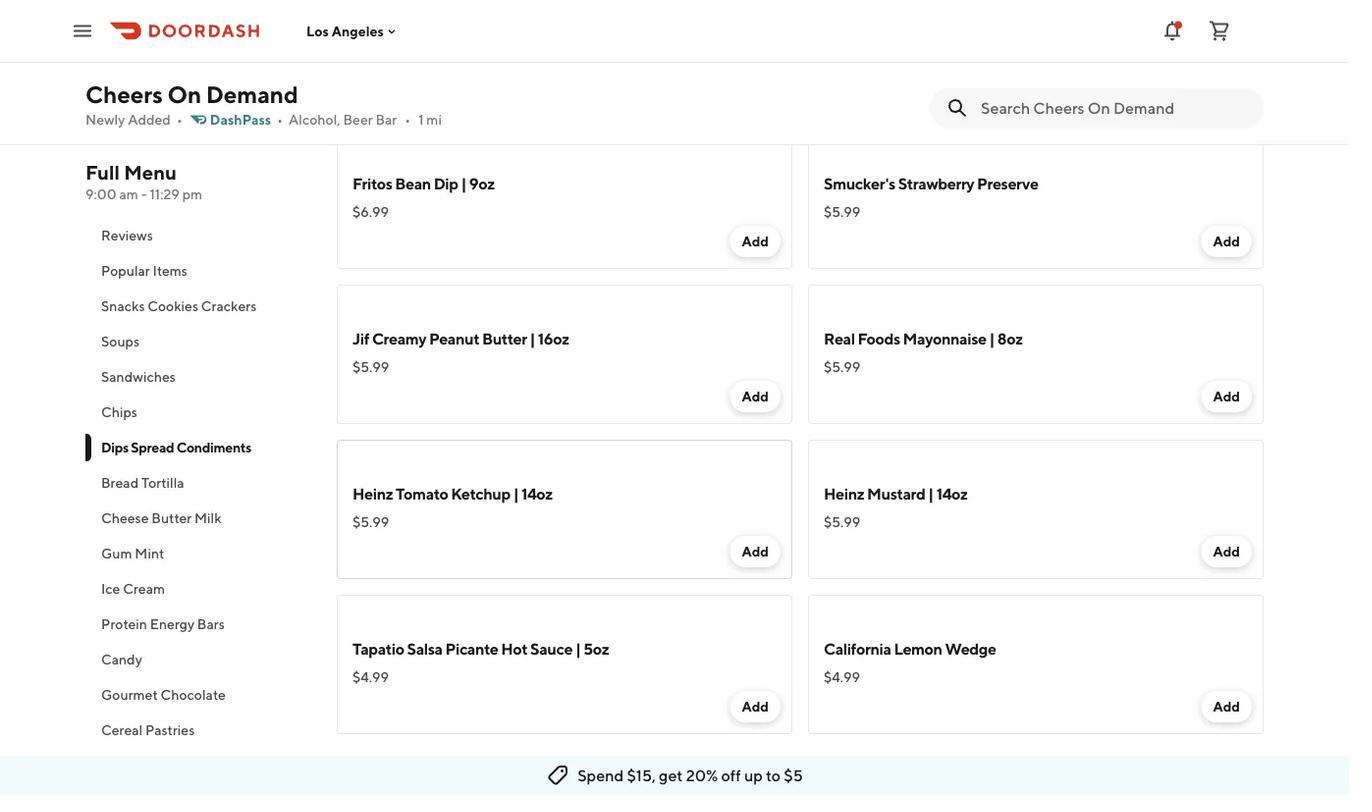 Task type: locate. For each thing, give the bounding box(es) containing it.
0 horizontal spatial $4.99
[[353, 670, 389, 686]]

fritos
[[353, 174, 392, 193]]

1 horizontal spatial $4.99
[[824, 670, 861, 686]]

salsa right tapatio
[[407, 640, 443, 659]]

1 heinz from the left
[[353, 485, 393, 504]]

full
[[85, 161, 120, 184]]

0 horizontal spatial butter
[[152, 510, 192, 527]]

spend
[[578, 767, 624, 785]]

1 horizontal spatial 14oz
[[937, 485, 968, 504]]

wedge
[[946, 640, 997, 659]]

demand
[[206, 80, 298, 108]]

$5.99 down heinz tomato ketchup | 14oz
[[353, 514, 389, 531]]

• left alcohol,
[[277, 112, 283, 128]]

| left 8oz
[[990, 330, 995, 348]]

gum
[[101, 546, 132, 562]]

dashpass
[[210, 112, 271, 128]]

1 horizontal spatial bar
[[376, 112, 397, 128]]

14oz right ketchup
[[522, 485, 553, 504]]

jif
[[353, 330, 370, 348]]

0 horizontal spatial heinz
[[353, 485, 393, 504]]

bar mixers button
[[85, 749, 313, 784]]

bar left mixers
[[101, 758, 123, 774]]

1 horizontal spatial salsa
[[501, 19, 536, 38]]

1 horizontal spatial heinz
[[824, 485, 865, 504]]

gourmet chocolate
[[101, 687, 226, 703]]

14oz
[[522, 485, 553, 504], [937, 485, 968, 504]]

candy button
[[85, 643, 313, 678]]

Item Search search field
[[981, 97, 1249, 119]]

| left 15oz
[[539, 19, 544, 38]]

$4.99 down california
[[824, 670, 861, 686]]

add for california lemon wedge
[[1214, 699, 1241, 715]]

milk
[[195, 510, 222, 527]]

gum mint button
[[85, 536, 313, 572]]

0 vertical spatial bar
[[376, 112, 397, 128]]

mixers
[[125, 758, 167, 774]]

lemon
[[894, 640, 943, 659]]

0 vertical spatial salsa
[[501, 19, 536, 38]]

beer
[[343, 112, 373, 128]]

| right mustard
[[929, 485, 934, 504]]

|
[[539, 19, 544, 38], [461, 174, 467, 193], [530, 330, 535, 348], [990, 330, 995, 348], [513, 485, 519, 504], [929, 485, 934, 504], [576, 640, 581, 659]]

bean
[[395, 174, 431, 193]]

tortilla
[[141, 475, 184, 491]]

alcohol, beer bar • 1 mi
[[289, 112, 442, 128]]

$5.99 down heinz mustard | 14oz at the bottom of page
[[824, 514, 861, 531]]

menu
[[124, 161, 177, 184]]

2 $4.99 from the left
[[824, 670, 861, 686]]

dip
[[434, 174, 458, 193]]

ketchup
[[451, 485, 511, 504]]

0 horizontal spatial 14oz
[[522, 485, 553, 504]]

cheers
[[85, 80, 163, 108]]

cheese
[[101, 510, 149, 527]]

1 vertical spatial bar
[[101, 758, 123, 774]]

0 horizontal spatial bar
[[101, 758, 123, 774]]

add button for jif creamy peanut butter | 16oz
[[730, 381, 781, 413]]

heinz mustard | 14oz
[[824, 485, 968, 504]]

ice cream
[[101, 581, 165, 597]]

heinz left mustard
[[824, 485, 865, 504]]

14oz right mustard
[[937, 485, 968, 504]]

1 vertical spatial salsa
[[407, 640, 443, 659]]

1 vertical spatial butter
[[152, 510, 192, 527]]

butter left the milk
[[152, 510, 192, 527]]

cheers on demand
[[85, 80, 298, 108]]

1 • from the left
[[177, 112, 182, 128]]

1 $4.99 from the left
[[353, 670, 389, 686]]

open menu image
[[71, 19, 94, 43]]

heinz
[[353, 485, 393, 504], [824, 485, 865, 504]]

popular items
[[101, 263, 188, 279]]

snacks cookies crackers button
[[85, 289, 313, 324]]

add
[[1214, 78, 1241, 94], [742, 233, 769, 250], [1214, 233, 1241, 250], [742, 389, 769, 405], [1214, 389, 1241, 405], [742, 544, 769, 560], [1214, 544, 1241, 560], [742, 699, 769, 715], [1214, 699, 1241, 715]]

heinz left tomato
[[353, 485, 393, 504]]

2 horizontal spatial •
[[405, 112, 411, 128]]

add for real foods mayonnaise | 8oz
[[1214, 389, 1241, 405]]

1 horizontal spatial •
[[277, 112, 283, 128]]

$5.99 down the jif
[[353, 359, 389, 375]]

alcohol,
[[289, 112, 341, 128]]

strawberry
[[899, 174, 975, 193]]

$4.99 for california lemon wedge
[[824, 670, 861, 686]]

salsa left 15oz
[[501, 19, 536, 38]]

butter
[[482, 330, 527, 348], [152, 510, 192, 527]]

cheese butter milk
[[101, 510, 222, 527]]

bar right the beer
[[376, 112, 397, 128]]

16oz
[[538, 330, 570, 348]]

ice
[[101, 581, 120, 597]]

bread tortilla button
[[85, 466, 313, 501]]

butter left 16oz
[[482, 330, 527, 348]]

add button for smucker's strawberry preserve
[[1202, 226, 1253, 257]]

• left 1
[[405, 112, 411, 128]]

preserve
[[978, 174, 1039, 193]]

$4.99 down tapatio
[[353, 670, 389, 686]]

pm
[[182, 186, 203, 202]]

reviews button
[[85, 218, 313, 253]]

0 items, open order cart image
[[1208, 19, 1232, 43]]

0 horizontal spatial •
[[177, 112, 182, 128]]

mustard
[[868, 485, 926, 504]]

add button for heinz mustard | 14oz
[[1202, 536, 1253, 568]]

ice cream button
[[85, 572, 313, 607]]

$6.99
[[353, 49, 389, 65], [824, 49, 861, 65], [353, 204, 389, 220]]

up
[[745, 767, 763, 785]]

• down on
[[177, 112, 182, 128]]

smucker's strawberry preserve
[[824, 174, 1039, 193]]

chips button
[[85, 395, 313, 430]]

am
[[119, 186, 138, 202]]

off
[[722, 767, 741, 785]]

$5.99 down real
[[824, 359, 861, 375]]

2 heinz from the left
[[824, 485, 865, 504]]

cheese butter milk button
[[85, 501, 313, 536]]

$5.99 down smucker's
[[824, 204, 861, 220]]

1 horizontal spatial butter
[[482, 330, 527, 348]]

20%
[[686, 767, 719, 785]]

bar
[[376, 112, 397, 128], [101, 758, 123, 774]]

add button
[[1202, 71, 1253, 102], [730, 226, 781, 257], [1202, 226, 1253, 257], [730, 381, 781, 413], [1202, 381, 1253, 413], [730, 536, 781, 568], [1202, 536, 1253, 568], [730, 692, 781, 723], [1202, 692, 1253, 723]]

mint
[[135, 546, 164, 562]]



Task type: describe. For each thing, give the bounding box(es) containing it.
9oz
[[469, 174, 495, 193]]

add for heinz tomato ketchup | 14oz
[[742, 544, 769, 560]]

15oz
[[547, 19, 579, 38]]

condiments
[[177, 440, 252, 456]]

add button for real foods mayonnaise | 8oz
[[1202, 381, 1253, 413]]

spend $15, get 20% off up to $5
[[578, 767, 803, 785]]

add for jif creamy peanut butter | 16oz
[[742, 389, 769, 405]]

chunky
[[444, 19, 498, 38]]

heinz for heinz tomato ketchup | 14oz
[[353, 485, 393, 504]]

items
[[153, 263, 188, 279]]

tapatio salsa picante hot sauce | 5oz
[[353, 640, 609, 659]]

added
[[128, 112, 171, 128]]

sandwiches
[[101, 369, 176, 385]]

mild
[[410, 19, 441, 38]]

sandwiches button
[[85, 360, 313, 395]]

$5.99 for real foods mayonnaise | 8oz
[[824, 359, 861, 375]]

to
[[766, 767, 781, 785]]

angeles
[[332, 23, 384, 39]]

hot
[[501, 640, 528, 659]]

real
[[824, 330, 855, 348]]

popular
[[101, 263, 150, 279]]

heinz for heinz mustard | 14oz
[[824, 485, 865, 504]]

9:00
[[85, 186, 117, 202]]

2 14oz from the left
[[937, 485, 968, 504]]

real foods mayonnaise | 8oz
[[824, 330, 1023, 348]]

0 vertical spatial butter
[[482, 330, 527, 348]]

get
[[659, 767, 683, 785]]

chips
[[101, 404, 137, 420]]

| left 16oz
[[530, 330, 535, 348]]

mi
[[427, 112, 442, 128]]

pastries
[[145, 723, 195, 739]]

1
[[419, 112, 424, 128]]

on
[[167, 80, 201, 108]]

snacks cookies crackers
[[101, 298, 257, 314]]

mayonnaise
[[903, 330, 987, 348]]

add button for tapatio salsa picante hot sauce | 5oz
[[730, 692, 781, 723]]

gourmet
[[101, 687, 158, 703]]

foods
[[858, 330, 901, 348]]

sauce
[[531, 640, 573, 659]]

chocolate
[[161, 687, 226, 703]]

add button for heinz tomato ketchup | 14oz
[[730, 536, 781, 568]]

$6.99 for tostitos mild chunky salsa | 15oz
[[353, 49, 389, 65]]

$5
[[784, 767, 803, 785]]

california
[[824, 640, 892, 659]]

$5.99 for smucker's strawberry preserve
[[824, 204, 861, 220]]

los
[[307, 23, 329, 39]]

notification bell image
[[1161, 19, 1185, 43]]

| left '5oz'
[[576, 640, 581, 659]]

cereal pastries
[[101, 723, 195, 739]]

soups button
[[85, 324, 313, 360]]

full menu 9:00 am - 11:29 pm
[[85, 161, 203, 202]]

reviews
[[101, 227, 153, 244]]

add for smucker's strawberry preserve
[[1214, 233, 1241, 250]]

protein
[[101, 616, 147, 633]]

11:29
[[150, 186, 180, 202]]

candy
[[101, 652, 142, 668]]

cookies
[[148, 298, 199, 314]]

add for heinz mustard | 14oz
[[1214, 544, 1241, 560]]

0 horizontal spatial salsa
[[407, 640, 443, 659]]

soups
[[101, 334, 140, 350]]

add for tapatio salsa picante hot sauce | 5oz
[[742, 699, 769, 715]]

crackers
[[201, 298, 257, 314]]

5oz
[[584, 640, 609, 659]]

cereal
[[101, 723, 143, 739]]

los angeles button
[[307, 23, 400, 39]]

tostitos
[[353, 19, 407, 38]]

spread
[[131, 440, 174, 456]]

$5.99 for jif creamy peanut butter | 16oz
[[353, 359, 389, 375]]

8oz
[[998, 330, 1023, 348]]

$15,
[[627, 767, 656, 785]]

2 • from the left
[[277, 112, 283, 128]]

energy
[[150, 616, 195, 633]]

popular items button
[[85, 253, 313, 289]]

$5.99 for heinz tomato ketchup | 14oz
[[353, 514, 389, 531]]

| right ketchup
[[513, 485, 519, 504]]

dips spread condiments
[[101, 440, 252, 456]]

gum mint
[[101, 546, 164, 562]]

creamy
[[372, 330, 427, 348]]

$6.99 for fritos bean dip | 9oz
[[353, 204, 389, 220]]

tomato
[[396, 485, 448, 504]]

bar inside button
[[101, 758, 123, 774]]

$4.99 for tapatio salsa picante hot sauce | 5oz
[[353, 670, 389, 686]]

$5.99 for heinz mustard | 14oz
[[824, 514, 861, 531]]

protein energy bars
[[101, 616, 225, 633]]

3 • from the left
[[405, 112, 411, 128]]

| right the dip
[[461, 174, 467, 193]]

newly
[[85, 112, 125, 128]]

tapatio
[[353, 640, 405, 659]]

fritos bean dip | 9oz
[[353, 174, 495, 193]]

add button for california lemon wedge
[[1202, 692, 1253, 723]]

snacks
[[101, 298, 145, 314]]

bread tortilla
[[101, 475, 184, 491]]

tostitos mild chunky salsa | 15oz
[[353, 19, 579, 38]]

butter inside button
[[152, 510, 192, 527]]

peanut
[[429, 330, 480, 348]]

add for fritos bean dip | 9oz
[[742, 233, 769, 250]]

1 14oz from the left
[[522, 485, 553, 504]]

protein energy bars button
[[85, 607, 313, 643]]

bars
[[197, 616, 225, 633]]

bread
[[101, 475, 139, 491]]

cereal pastries button
[[85, 713, 313, 749]]

jif creamy peanut butter | 16oz
[[353, 330, 570, 348]]

dashpass •
[[210, 112, 283, 128]]

add button for fritos bean dip | 9oz
[[730, 226, 781, 257]]

heinz tomato ketchup | 14oz
[[353, 485, 553, 504]]

cream
[[123, 581, 165, 597]]



Task type: vqa. For each thing, say whether or not it's contained in the screenshot.
the tostitos
yes



